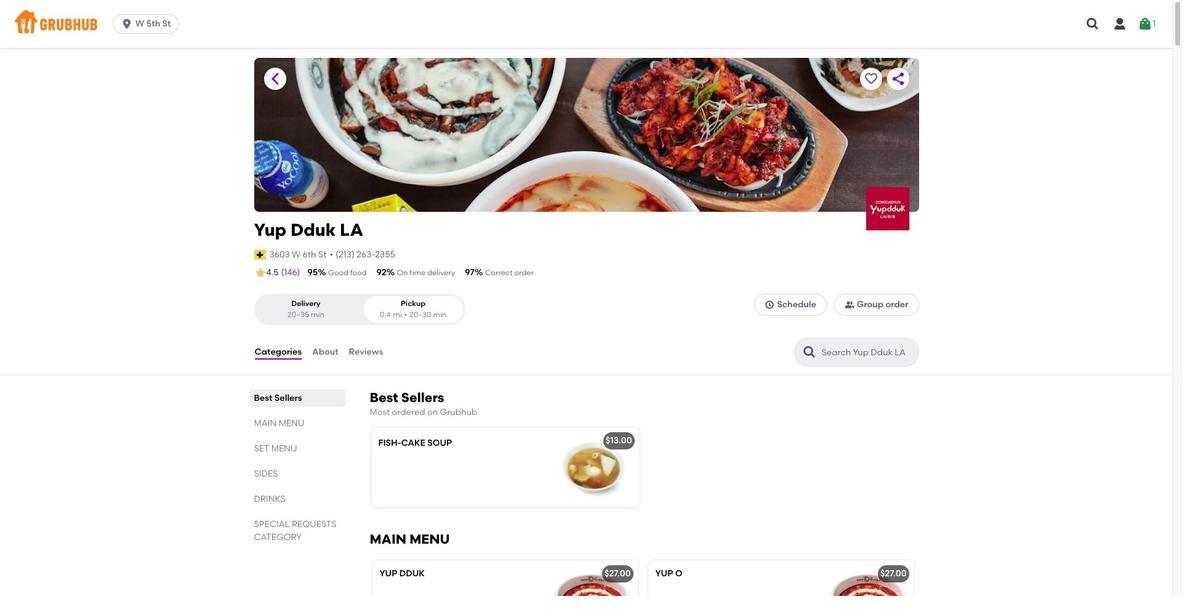 Task type: locate. For each thing, give the bounding box(es) containing it.
0 horizontal spatial svg image
[[121, 18, 133, 30]]

w 5th st
[[136, 18, 171, 29]]

st
[[162, 18, 171, 29], [318, 249, 327, 260]]

0 horizontal spatial yup
[[380, 569, 398, 579]]

w 5th st button
[[113, 14, 184, 34]]

1 min from the left
[[311, 310, 324, 319]]

dduk
[[400, 569, 425, 579]]

• left '(213)'
[[330, 249, 333, 260]]

best inside best sellers most ordered on grubhub
[[370, 390, 398, 405]]

svg image inside "1" button
[[1139, 17, 1154, 31]]

2 min from the left
[[433, 310, 447, 319]]

0 vertical spatial svg image
[[1139, 17, 1154, 31]]

w left the 5th
[[136, 18, 144, 29]]

1 horizontal spatial min
[[433, 310, 447, 319]]

1 yup from the left
[[380, 569, 398, 579]]

0 horizontal spatial sellers
[[275, 393, 302, 404]]

0 vertical spatial w
[[136, 18, 144, 29]]

1 vertical spatial order
[[886, 299, 909, 310]]

about button
[[312, 330, 339, 375]]

0 horizontal spatial •
[[330, 249, 333, 260]]

1 horizontal spatial main
[[370, 532, 407, 547]]

yup
[[254, 219, 287, 240]]

special
[[254, 519, 290, 530]]

1 vertical spatial •
[[405, 310, 407, 319]]

6th
[[303, 249, 316, 260]]

• right mi
[[405, 310, 407, 319]]

(213) 263-2355 button
[[336, 249, 395, 261]]

main up yup dduk
[[370, 532, 407, 547]]

correct
[[485, 269, 513, 277]]

menu down best sellers
[[279, 418, 305, 429]]

order inside button
[[886, 299, 909, 310]]

option group
[[254, 294, 465, 325]]

1 vertical spatial main
[[370, 532, 407, 547]]

1 horizontal spatial main menu
[[370, 532, 450, 547]]

1 vertical spatial main menu
[[370, 532, 450, 547]]

min
[[311, 310, 324, 319], [433, 310, 447, 319]]

menu right set
[[272, 444, 297, 454]]

order right group on the right
[[886, 299, 909, 310]]

0 horizontal spatial w
[[136, 18, 144, 29]]

sellers for best sellers
[[275, 393, 302, 404]]

delivery
[[292, 300, 321, 308]]

correct order
[[485, 269, 534, 277]]

1 horizontal spatial svg image
[[1086, 17, 1101, 31]]

263-
[[357, 249, 375, 260]]

st right 6th
[[318, 249, 327, 260]]

yup dduk image
[[546, 561, 639, 596]]

2 $27.00 from the left
[[881, 569, 907, 579]]

st inside w 5th st button
[[162, 18, 171, 29]]

Search Yup Dduk LA search field
[[821, 347, 915, 359]]

1 horizontal spatial w
[[292, 249, 301, 260]]

0 horizontal spatial $27.00
[[605, 569, 631, 579]]

(213)
[[336, 249, 355, 260]]

mi
[[393, 310, 402, 319]]

yup o
[[656, 569, 683, 579]]

1 horizontal spatial sellers
[[402, 390, 444, 405]]

share icon image
[[891, 71, 906, 86]]

•
[[330, 249, 333, 260], [405, 310, 407, 319]]

svg image inside schedule button
[[765, 300, 775, 310]]

star icon image
[[254, 267, 266, 279]]

0 vertical spatial •
[[330, 249, 333, 260]]

0 horizontal spatial st
[[162, 18, 171, 29]]

1 horizontal spatial svg image
[[1139, 17, 1154, 31]]

svg image
[[1139, 17, 1154, 31], [765, 300, 775, 310]]

main up set
[[254, 418, 277, 429]]

set menu
[[254, 444, 297, 454]]

order right the correct
[[515, 269, 534, 277]]

sellers for best sellers most ordered on grubhub
[[402, 390, 444, 405]]

0 horizontal spatial order
[[515, 269, 534, 277]]

good
[[328, 269, 349, 277]]

1 horizontal spatial order
[[886, 299, 909, 310]]

min inside pickup 0.4 mi • 20–30 min
[[433, 310, 447, 319]]

0 vertical spatial st
[[162, 18, 171, 29]]

soup
[[428, 438, 452, 449]]

time
[[410, 269, 426, 277]]

sellers down categories button
[[275, 393, 302, 404]]

sellers
[[402, 390, 444, 405], [275, 393, 302, 404]]

group order
[[858, 299, 909, 310]]

0 horizontal spatial best
[[254, 393, 273, 404]]

$13.00
[[606, 436, 632, 446]]

best down categories button
[[254, 393, 273, 404]]

1 horizontal spatial •
[[405, 310, 407, 319]]

w left 6th
[[292, 249, 301, 260]]

reviews button
[[348, 330, 384, 375]]

1 $27.00 from the left
[[605, 569, 631, 579]]

svg image for schedule
[[765, 300, 775, 310]]

o
[[676, 569, 683, 579]]

best up 'most'
[[370, 390, 398, 405]]

st right the 5th
[[162, 18, 171, 29]]

min down delivery
[[311, 310, 324, 319]]

3603 w 6th st
[[270, 249, 327, 260]]

search icon image
[[802, 345, 817, 360]]

drinks
[[254, 494, 286, 505]]

95
[[308, 267, 318, 278]]

0 horizontal spatial main
[[254, 418, 277, 429]]

92
[[377, 267, 387, 278]]

main menu
[[254, 418, 305, 429], [370, 532, 450, 547]]

menu
[[279, 418, 305, 429], [272, 444, 297, 454], [410, 532, 450, 547]]

1 vertical spatial st
[[318, 249, 327, 260]]

svg image
[[1086, 17, 1101, 31], [1113, 17, 1128, 31], [121, 18, 133, 30]]

$27.00
[[605, 569, 631, 579], [881, 569, 907, 579]]

most
[[370, 407, 390, 418]]

sellers up on
[[402, 390, 444, 405]]

min right 20–30
[[433, 310, 447, 319]]

main navigation navigation
[[0, 0, 1174, 48]]

la
[[340, 219, 364, 240]]

1 horizontal spatial best
[[370, 390, 398, 405]]

delivery
[[428, 269, 455, 277]]

best sellers
[[254, 393, 302, 404]]

0 vertical spatial order
[[515, 269, 534, 277]]

2 yup from the left
[[656, 569, 674, 579]]

1 horizontal spatial st
[[318, 249, 327, 260]]

best
[[370, 390, 398, 405], [254, 393, 273, 404]]

order
[[515, 269, 534, 277], [886, 299, 909, 310]]

yup left o
[[656, 569, 674, 579]]

menu up 'dduk'
[[410, 532, 450, 547]]

yup left 'dduk'
[[380, 569, 398, 579]]

main menu up 'dduk'
[[370, 532, 450, 547]]

0.4
[[380, 310, 391, 319]]

0 horizontal spatial svg image
[[765, 300, 775, 310]]

20–30
[[410, 310, 432, 319]]

order for group order
[[886, 299, 909, 310]]

3603 w 6th st button
[[269, 248, 327, 262]]

sellers inside best sellers most ordered on grubhub
[[402, 390, 444, 405]]

1 horizontal spatial yup
[[656, 569, 674, 579]]

yup
[[380, 569, 398, 579], [656, 569, 674, 579]]

best for best sellers most ordered on grubhub
[[370, 390, 398, 405]]

main
[[254, 418, 277, 429], [370, 532, 407, 547]]

(146)
[[281, 267, 300, 278]]

w
[[136, 18, 144, 29], [292, 249, 301, 260]]

1 vertical spatial svg image
[[765, 300, 775, 310]]

grubhub
[[440, 407, 478, 418]]

main menu down best sellers
[[254, 418, 305, 429]]

0 vertical spatial main menu
[[254, 418, 305, 429]]

0 horizontal spatial min
[[311, 310, 324, 319]]

1 horizontal spatial $27.00
[[881, 569, 907, 579]]

option group containing delivery 20–35 min
[[254, 294, 465, 325]]

on
[[428, 407, 438, 418]]



Task type: describe. For each thing, give the bounding box(es) containing it.
requests
[[292, 519, 337, 530]]

yup dduk la
[[254, 219, 364, 240]]

97
[[465, 267, 475, 278]]

save this restaurant button
[[860, 68, 883, 90]]

$27.00 for yup o
[[881, 569, 907, 579]]

0 vertical spatial menu
[[279, 418, 305, 429]]

delivery 20–35 min
[[288, 300, 324, 319]]

min inside "delivery 20–35 min"
[[311, 310, 324, 319]]

0 horizontal spatial main menu
[[254, 418, 305, 429]]

fish-cake soup image
[[547, 428, 640, 508]]

3603
[[270, 249, 290, 260]]

1 vertical spatial w
[[292, 249, 301, 260]]

food
[[350, 269, 367, 277]]

best sellers most ordered on grubhub
[[370, 390, 478, 418]]

caret left icon image
[[268, 71, 282, 86]]

svg image for 1
[[1139, 17, 1154, 31]]

$27.00 for yup dduk
[[605, 569, 631, 579]]

special requests category
[[254, 519, 337, 543]]

4.5
[[266, 267, 279, 278]]

good food
[[328, 269, 367, 277]]

cake
[[402, 438, 426, 449]]

pickup 0.4 mi • 20–30 min
[[380, 300, 447, 319]]

fish-
[[379, 438, 402, 449]]

group order button
[[835, 294, 920, 316]]

dduk
[[291, 219, 336, 240]]

20–35
[[288, 310, 309, 319]]

yup dduk
[[380, 569, 425, 579]]

subscription pass image
[[254, 250, 267, 260]]

schedule
[[778, 299, 817, 310]]

5th
[[146, 18, 160, 29]]

on
[[397, 269, 408, 277]]

1 vertical spatial menu
[[272, 444, 297, 454]]

reviews
[[349, 347, 383, 357]]

1 button
[[1139, 13, 1157, 35]]

yup for yup o
[[656, 569, 674, 579]]

sides
[[254, 469, 278, 479]]

yup for yup dduk
[[380, 569, 398, 579]]

group
[[858, 299, 884, 310]]

category
[[254, 532, 302, 543]]

1
[[1154, 18, 1157, 29]]

svg image inside w 5th st button
[[121, 18, 133, 30]]

yup o image
[[822, 561, 915, 596]]

w inside main navigation navigation
[[136, 18, 144, 29]]

save this restaurant image
[[864, 71, 879, 86]]

order for correct order
[[515, 269, 534, 277]]

• inside pickup 0.4 mi • 20–30 min
[[405, 310, 407, 319]]

categories
[[255, 347, 302, 357]]

categories button
[[254, 330, 303, 375]]

yup dduk la logo image
[[867, 187, 910, 230]]

best for best sellers
[[254, 393, 273, 404]]

2355
[[375, 249, 395, 260]]

fish-cake soup
[[379, 438, 452, 449]]

2 horizontal spatial svg image
[[1113, 17, 1128, 31]]

about
[[312, 347, 339, 357]]

set
[[254, 444, 270, 454]]

2 vertical spatial menu
[[410, 532, 450, 547]]

ordered
[[392, 407, 425, 418]]

schedule button
[[755, 294, 827, 316]]

on time delivery
[[397, 269, 455, 277]]

pickup
[[401, 300, 426, 308]]

0 vertical spatial main
[[254, 418, 277, 429]]

people icon image
[[845, 300, 855, 310]]

• (213) 263-2355
[[330, 249, 395, 260]]

st inside 3603 w 6th st button
[[318, 249, 327, 260]]



Task type: vqa. For each thing, say whether or not it's contained in the screenshot.
Seller for Best Seller Bagel Sandwich - Build your Own
no



